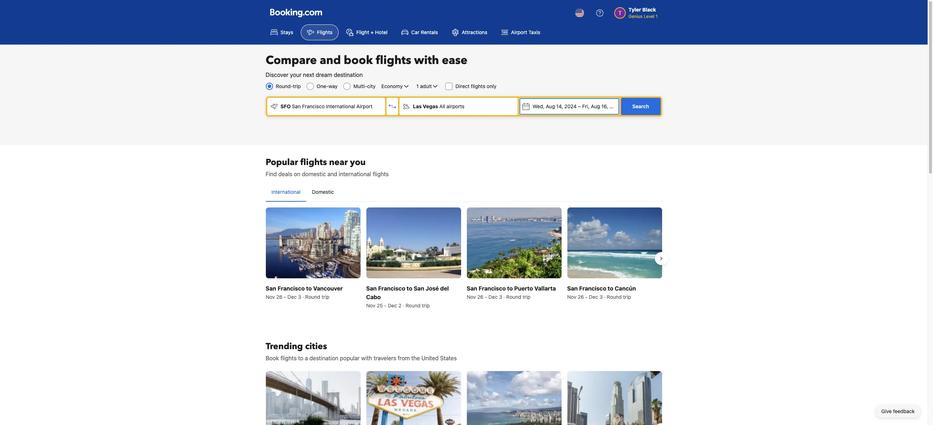 Task type: vqa. For each thing, say whether or not it's contained in the screenshot.
Nov inside San Francisco to Puerto Vallarta Nov 26 - Dec 3 · Round trip
yes



Task type: locate. For each thing, give the bounding box(es) containing it.
3 for san francisco to cancún
[[600, 294, 603, 301]]

1 adult button
[[416, 82, 440, 91]]

1 right level
[[656, 14, 658, 19]]

round right 2
[[406, 303, 421, 309]]

one-way
[[317, 83, 338, 89]]

san for san francisco to puerto vallarta
[[467, 286, 477, 292]]

ease
[[442, 53, 468, 68]]

dec inside san francisco to san josé del cabo nov 25 - dec 2 · round trip
[[388, 303, 397, 309]]

0 horizontal spatial airport
[[356, 103, 373, 110]]

attractions link
[[446, 24, 493, 40]]

multi-city
[[353, 83, 376, 89]]

- inside san francisco to san josé del cabo nov 25 - dec 2 · round trip
[[384, 303, 387, 309]]

to for san
[[407, 286, 412, 292]]

nov inside san francisco to cancún nov 26 - dec 3 · round trip
[[567, 294, 576, 301]]

trip down josé
[[422, 303, 430, 309]]

3 for san francisco to vancouver
[[298, 294, 301, 301]]

flights down trending at left bottom
[[281, 356, 297, 362]]

2024 right 16,
[[610, 103, 622, 110]]

only
[[487, 83, 496, 89]]

car rentals link
[[395, 24, 444, 40]]

to inside san francisco to san josé del cabo nov 25 - dec 2 · round trip
[[407, 286, 412, 292]]

give feedback button
[[876, 406, 921, 419]]

to inside san francisco to puerto vallarta nov 26 - dec 3 · round trip
[[507, 286, 513, 292]]

francisco for san francisco to san josé del cabo
[[378, 286, 405, 292]]

attractions
[[462, 29, 487, 35]]

flight + hotel link
[[340, 24, 394, 40]]

- inside san francisco to vancouver nov 26 - dec 3 · round trip
[[284, 294, 286, 301]]

destination inside compare and book flights with ease discover your next dream destination
[[334, 72, 363, 78]]

on
[[294, 171, 300, 178]]

destination up 'multi-'
[[334, 72, 363, 78]]

car
[[411, 29, 419, 35]]

direct
[[456, 83, 470, 89]]

san francisco to vancouver image
[[266, 208, 360, 279]]

and
[[320, 53, 341, 68], [327, 171, 337, 178]]

26 inside san francisco to puerto vallarta nov 26 - dec 3 · round trip
[[477, 294, 483, 301]]

airport taxis
[[511, 29, 540, 35]]

3 26 from the left
[[578, 294, 584, 301]]

2 26 from the left
[[477, 294, 483, 301]]

1 vertical spatial with
[[361, 356, 372, 362]]

to for vancouver
[[306, 286, 312, 292]]

to left a
[[298, 356, 303, 362]]

3 3 from the left
[[600, 294, 603, 301]]

round inside san francisco to san josé del cabo nov 25 - dec 2 · round trip
[[406, 303, 421, 309]]

2024 left –
[[564, 103, 577, 110]]

airport left taxis
[[511, 29, 527, 35]]

26 inside san francisco to vancouver nov 26 - dec 3 · round trip
[[276, 294, 282, 301]]

trip down cancún
[[623, 294, 631, 301]]

tab list containing international
[[266, 183, 662, 202]]

flights
[[376, 53, 411, 68], [471, 83, 485, 89], [300, 157, 327, 169], [373, 171, 389, 178], [281, 356, 297, 362]]

wed, aug 14, 2024 – fri, aug 16, 2024
[[533, 103, 622, 110]]

wed, aug 14, 2024 – fri, aug 16, 2024 button
[[519, 98, 622, 115]]

united
[[421, 356, 439, 362]]

francisco inside san francisco to puerto vallarta nov 26 - dec 3 · round trip
[[479, 286, 506, 292]]

0 vertical spatial destination
[[334, 72, 363, 78]]

0 horizontal spatial 26
[[276, 294, 282, 301]]

wed,
[[533, 103, 544, 110]]

26
[[276, 294, 282, 301], [477, 294, 483, 301], [578, 294, 584, 301]]

26 inside san francisco to cancún nov 26 - dec 3 · round trip
[[578, 294, 584, 301]]

1 region from the top
[[260, 205, 668, 313]]

0 horizontal spatial 1
[[416, 83, 419, 89]]

0 horizontal spatial international
[[271, 189, 301, 195]]

to left cancún
[[608, 286, 613, 292]]

and inside compare and book flights with ease discover your next dream destination
[[320, 53, 341, 68]]

francisco inside san francisco to cancún nov 26 - dec 3 · round trip
[[579, 286, 606, 292]]

one-
[[317, 83, 328, 89]]

trip down the puerto
[[523, 294, 531, 301]]

1
[[656, 14, 658, 19], [416, 83, 419, 89]]

airports
[[447, 103, 465, 110]]

stays
[[280, 29, 293, 35]]

with inside trending cities book flights to a destination popular with travelers from the united states
[[361, 356, 372, 362]]

1 horizontal spatial 3
[[499, 294, 502, 301]]

1 vertical spatial 1
[[416, 83, 419, 89]]

to left the puerto
[[507, 286, 513, 292]]

you
[[350, 157, 366, 169]]

car rentals
[[411, 29, 438, 35]]

francisco for san francisco to cancún
[[579, 286, 606, 292]]

a
[[305, 356, 308, 362]]

round down cancún
[[607, 294, 622, 301]]

with
[[414, 53, 439, 68], [361, 356, 372, 362]]

round-trip
[[276, 83, 301, 89]]

0 vertical spatial with
[[414, 53, 439, 68]]

1 vertical spatial and
[[327, 171, 337, 178]]

airport
[[511, 29, 527, 35], [356, 103, 373, 110]]

1 horizontal spatial aug
[[591, 103, 600, 110]]

josé
[[426, 286, 439, 292]]

compare and book flights with ease discover your next dream destination
[[266, 53, 468, 78]]

nov inside san francisco to puerto vallarta nov 26 - dec 3 · round trip
[[467, 294, 476, 301]]

airport down 'multi-city'
[[356, 103, 373, 110]]

flights inside compare and book flights with ease discover your next dream destination
[[376, 53, 411, 68]]

aug left 16,
[[591, 103, 600, 110]]

genius
[[629, 14, 643, 19]]

26 for san francisco to vancouver
[[276, 294, 282, 301]]

taxis
[[529, 29, 540, 35]]

2 3 from the left
[[499, 294, 502, 301]]

city
[[367, 83, 376, 89]]

round down the vancouver
[[305, 294, 320, 301]]

los angeles, united states of america image
[[567, 372, 662, 426]]

san inside san francisco to puerto vallarta nov 26 - dec 3 · round trip
[[467, 286, 477, 292]]

1 horizontal spatial 2024
[[610, 103, 622, 110]]

tyler
[[629, 6, 641, 13]]

aug left 14,
[[546, 103, 555, 110]]

to inside san francisco to cancún nov 26 - dec 3 · round trip
[[608, 286, 613, 292]]

and down near
[[327, 171, 337, 178]]

1 3 from the left
[[298, 294, 301, 301]]

cancún
[[615, 286, 636, 292]]

francisco inside san francisco to san josé del cabo nov 25 - dec 2 · round trip
[[378, 286, 405, 292]]

1 vertical spatial international
[[271, 189, 301, 195]]

0 horizontal spatial 2024
[[564, 103, 577, 110]]

1 horizontal spatial airport
[[511, 29, 527, 35]]

round down the puerto
[[506, 294, 521, 301]]

region containing san francisco to vancouver
[[260, 205, 668, 313]]

1 26 from the left
[[276, 294, 282, 301]]

· inside san francisco to san josé del cabo nov 25 - dec 2 · round trip
[[403, 303, 404, 309]]

3 inside san francisco to vancouver nov 26 - dec 3 · round trip
[[298, 294, 301, 301]]

·
[[303, 294, 304, 301], [504, 294, 505, 301], [604, 294, 606, 301], [403, 303, 404, 309]]

dec inside san francisco to vancouver nov 26 - dec 3 · round trip
[[287, 294, 297, 301]]

to inside san francisco to vancouver nov 26 - dec 3 · round trip
[[306, 286, 312, 292]]

destination down cities
[[309, 356, 338, 362]]

2 region from the top
[[260, 369, 668, 426]]

give
[[882, 409, 892, 415]]

trip inside san francisco to vancouver nov 26 - dec 3 · round trip
[[322, 294, 329, 301]]

1 horizontal spatial with
[[414, 53, 439, 68]]

airport taxis link
[[495, 24, 546, 40]]

26 for san francisco to cancún
[[578, 294, 584, 301]]

round
[[305, 294, 320, 301], [506, 294, 521, 301], [607, 294, 622, 301], [406, 303, 421, 309]]

14,
[[556, 103, 563, 110]]

0 horizontal spatial with
[[361, 356, 372, 362]]

dec
[[287, 294, 297, 301], [489, 294, 498, 301], [589, 294, 598, 301], [388, 303, 397, 309]]

2 horizontal spatial 26
[[578, 294, 584, 301]]

trip inside san francisco to puerto vallarta nov 26 - dec 3 · round trip
[[523, 294, 531, 301]]

2 horizontal spatial 3
[[600, 294, 603, 301]]

san francisco to puerto vallarta image
[[467, 208, 562, 279]]

0 vertical spatial 1
[[656, 14, 658, 19]]

16,
[[601, 103, 608, 110]]

tab list
[[266, 183, 662, 202]]

cities
[[305, 341, 327, 353]]

1 horizontal spatial 1
[[656, 14, 658, 19]]

-
[[284, 294, 286, 301], [485, 294, 487, 301], [585, 294, 588, 301], [384, 303, 387, 309]]

san francisco to cancún nov 26 - dec 3 · round trip
[[567, 286, 636, 301]]

san for san francisco to vancouver
[[266, 286, 276, 292]]

2024
[[564, 103, 577, 110], [610, 103, 622, 110]]

san francisco to san josé del cabo nov 25 - dec 2 · round trip
[[366, 286, 449, 309]]

2 2024 from the left
[[610, 103, 622, 110]]

and up dream
[[320, 53, 341, 68]]

0 vertical spatial international
[[326, 103, 355, 110]]

booking.com logo image
[[270, 8, 322, 17], [270, 8, 322, 17]]

region
[[260, 205, 668, 313], [260, 369, 668, 426]]

trip down the vancouver
[[322, 294, 329, 301]]

trip down "your"
[[293, 83, 301, 89]]

to left josé
[[407, 286, 412, 292]]

san for san francisco to cancún
[[567, 286, 578, 292]]

nov inside san francisco to vancouver nov 26 - dec 3 · round trip
[[266, 294, 275, 301]]

francisco inside san francisco to vancouver nov 26 - dec 3 · round trip
[[278, 286, 305, 292]]

round-
[[276, 83, 293, 89]]

destination
[[334, 72, 363, 78], [309, 356, 338, 362]]

find
[[266, 171, 277, 178]]

san inside san francisco to cancún nov 26 - dec 3 · round trip
[[567, 286, 578, 292]]

1 vertical spatial destination
[[309, 356, 338, 362]]

search button
[[621, 98, 661, 115]]

with right popular
[[361, 356, 372, 362]]

to left the vancouver
[[306, 286, 312, 292]]

sfo san francisco international airport
[[280, 103, 373, 110]]

round inside san francisco to vancouver nov 26 - dec 3 · round trip
[[305, 294, 320, 301]]

3 inside san francisco to cancún nov 26 - dec 3 · round trip
[[600, 294, 603, 301]]

nov
[[266, 294, 275, 301], [467, 294, 476, 301], [567, 294, 576, 301], [366, 303, 375, 309]]

san inside san francisco to vancouver nov 26 - dec 3 · round trip
[[266, 286, 276, 292]]

· inside san francisco to puerto vallarta nov 26 - dec 3 · round trip
[[504, 294, 505, 301]]

1 left the adult
[[416, 83, 419, 89]]

international inside international "button"
[[271, 189, 301, 195]]

dec inside san francisco to puerto vallarta nov 26 - dec 3 · round trip
[[489, 294, 498, 301]]

with up the adult
[[414, 53, 439, 68]]

1 vertical spatial region
[[260, 369, 668, 426]]

flights left 'only'
[[471, 83, 485, 89]]

international
[[326, 103, 355, 110], [271, 189, 301, 195]]

aug
[[546, 103, 555, 110], [591, 103, 600, 110]]

san francisco to cancún image
[[567, 208, 662, 279]]

francisco
[[302, 103, 325, 110], [278, 286, 305, 292], [378, 286, 405, 292], [479, 286, 506, 292], [579, 286, 606, 292]]

international down way
[[326, 103, 355, 110]]

search
[[632, 103, 649, 110]]

international down deals
[[271, 189, 301, 195]]

0 horizontal spatial 3
[[298, 294, 301, 301]]

0 vertical spatial region
[[260, 205, 668, 313]]

flights up economy
[[376, 53, 411, 68]]

0 vertical spatial and
[[320, 53, 341, 68]]

1 horizontal spatial 26
[[477, 294, 483, 301]]

from
[[398, 356, 410, 362]]

0 horizontal spatial aug
[[546, 103, 555, 110]]

stays link
[[264, 24, 299, 40]]

direct flights only
[[456, 83, 496, 89]]



Task type: describe. For each thing, give the bounding box(es) containing it.
your
[[290, 72, 302, 78]]

flights up domestic
[[300, 157, 327, 169]]

new york, united states of america image
[[266, 372, 360, 426]]

trip inside san francisco to cancún nov 26 - dec 3 · round trip
[[623, 294, 631, 301]]

and inside popular flights near you find deals on domestic and international flights
[[327, 171, 337, 178]]

1 inside dropdown button
[[416, 83, 419, 89]]

- inside san francisco to puerto vallarta nov 26 - dec 3 · round trip
[[485, 294, 487, 301]]

honolulu, united states of america image
[[467, 372, 562, 426]]

near
[[329, 157, 348, 169]]

flights inside trending cities book flights to a destination popular with travelers from the united states
[[281, 356, 297, 362]]

next
[[303, 72, 314, 78]]

flight
[[356, 29, 369, 35]]

deals
[[278, 171, 292, 178]]

las vegas all airports
[[413, 103, 465, 110]]

–
[[578, 103, 581, 110]]

san francisco to puerto vallarta nov 26 - dec 3 · round trip
[[467, 286, 556, 301]]

1 aug from the left
[[546, 103, 555, 110]]

popular flights near you find deals on domestic and international flights
[[266, 157, 389, 178]]

25
[[377, 303, 383, 309]]

to for puerto
[[507, 286, 513, 292]]

vallarta
[[534, 286, 556, 292]]

compare
[[266, 53, 317, 68]]

1 vertical spatial airport
[[356, 103, 373, 110]]

trending cities book flights to a destination popular with travelers from the united states
[[266, 341, 457, 362]]

fri,
[[582, 103, 590, 110]]

hotel
[[375, 29, 388, 35]]

francisco for san francisco to puerto vallarta
[[479, 286, 506, 292]]

give feedback
[[882, 409, 915, 415]]

flights right "international"
[[373, 171, 389, 178]]

round inside san francisco to cancún nov 26 - dec 3 · round trip
[[607, 294, 622, 301]]

black
[[642, 6, 656, 13]]

1 inside tyler black genius level 1
[[656, 14, 658, 19]]

popular
[[340, 356, 360, 362]]

sfo
[[280, 103, 291, 110]]

francisco for san francisco to vancouver
[[278, 286, 305, 292]]

2
[[398, 303, 401, 309]]

states
[[440, 356, 457, 362]]

multi-
[[353, 83, 367, 89]]

all
[[439, 103, 445, 110]]

popular
[[266, 157, 298, 169]]

international button
[[266, 183, 306, 202]]

travelers
[[374, 356, 396, 362]]

domestic
[[312, 189, 334, 195]]

san for san francisco to san josé del cabo
[[366, 286, 377, 292]]

international
[[339, 171, 371, 178]]

puerto
[[514, 286, 533, 292]]

with inside compare and book flights with ease discover your next dream destination
[[414, 53, 439, 68]]

flights
[[317, 29, 333, 35]]

adult
[[420, 83, 432, 89]]

discover
[[266, 72, 288, 78]]

vancouver
[[313, 286, 343, 292]]

1 horizontal spatial international
[[326, 103, 355, 110]]

- inside san francisco to cancún nov 26 - dec 3 · round trip
[[585, 294, 588, 301]]

vegas
[[423, 103, 438, 110]]

las vegas, united states of america image
[[366, 372, 461, 426]]

to for cancún
[[608, 286, 613, 292]]

level
[[644, 14, 654, 19]]

to inside trending cities book flights to a destination popular with travelers from the united states
[[298, 356, 303, 362]]

+
[[371, 29, 374, 35]]

flights link
[[301, 24, 339, 40]]

3 inside san francisco to puerto vallarta nov 26 - dec 3 · round trip
[[499, 294, 502, 301]]

the
[[411, 356, 420, 362]]

2 aug from the left
[[591, 103, 600, 110]]

domestic button
[[306, 183, 340, 202]]

round inside san francisco to puerto vallarta nov 26 - dec 3 · round trip
[[506, 294, 521, 301]]

· inside san francisco to cancún nov 26 - dec 3 · round trip
[[604, 294, 606, 301]]

cabo
[[366, 294, 381, 301]]

san francisco to san josé del cabo image
[[366, 208, 461, 279]]

1 2024 from the left
[[564, 103, 577, 110]]

nov inside san francisco to san josé del cabo nov 25 - dec 2 · round trip
[[366, 303, 375, 309]]

book
[[266, 356, 279, 362]]

rentals
[[421, 29, 438, 35]]

way
[[328, 83, 338, 89]]

flight + hotel
[[356, 29, 388, 35]]

destination inside trending cities book flights to a destination popular with travelers from the united states
[[309, 356, 338, 362]]

las
[[413, 103, 422, 110]]

economy
[[381, 83, 403, 89]]

san francisco to vancouver nov 26 - dec 3 · round trip
[[266, 286, 343, 301]]

tyler black genius level 1
[[629, 6, 658, 19]]

del
[[440, 286, 449, 292]]

trip inside san francisco to san josé del cabo nov 25 - dec 2 · round trip
[[422, 303, 430, 309]]

dec inside san francisco to cancún nov 26 - dec 3 · round trip
[[589, 294, 598, 301]]

book
[[344, 53, 373, 68]]

domestic
[[302, 171, 326, 178]]

0 vertical spatial airport
[[511, 29, 527, 35]]

1 adult
[[416, 83, 432, 89]]

trending
[[266, 341, 303, 353]]

dream
[[316, 72, 332, 78]]

· inside san francisco to vancouver nov 26 - dec 3 · round trip
[[303, 294, 304, 301]]

feedback
[[893, 409, 915, 415]]



